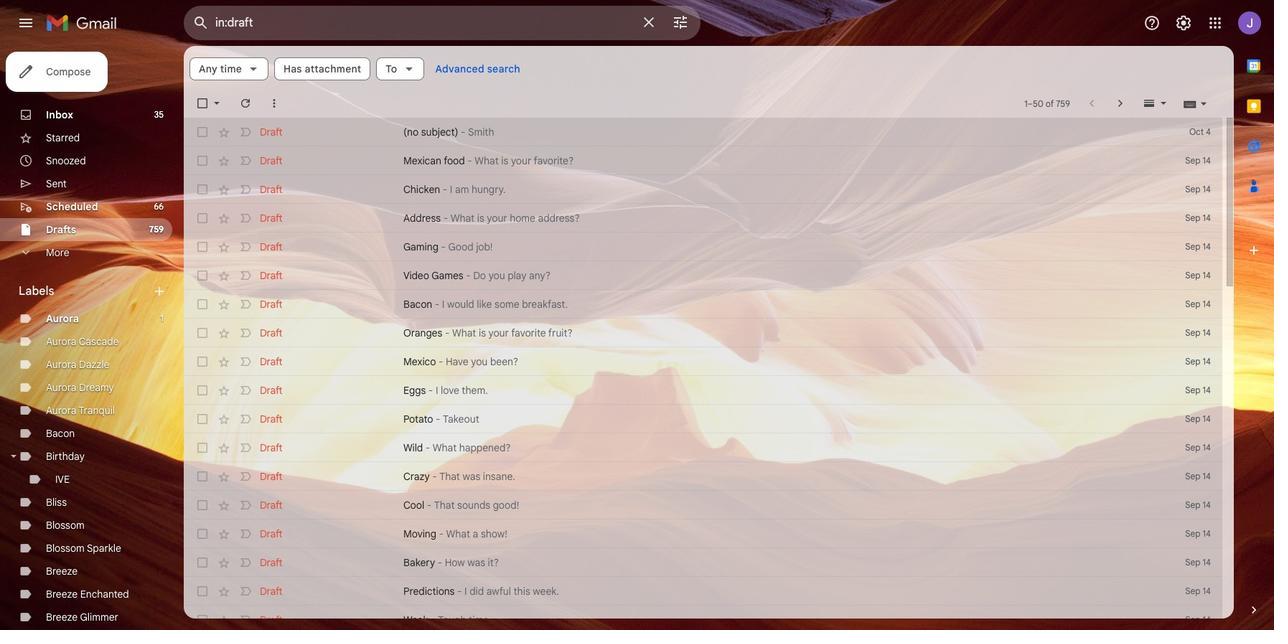 Task type: locate. For each thing, give the bounding box(es) containing it.
sep 14 for bakery - how was it?
[[1186, 557, 1211, 568]]

draft for bakery
[[260, 557, 283, 569]]

tab list
[[1234, 46, 1275, 579]]

10 sep 14 from the top
[[1186, 414, 1211, 424]]

8 draft from the top
[[260, 327, 283, 340]]

7 sep 14 from the top
[[1186, 327, 1211, 338]]

14 14 from the top
[[1203, 529, 1211, 539]]

4 sep 14 from the top
[[1186, 241, 1211, 252]]

what down am
[[451, 212, 475, 225]]

14 for crazy - that was insane.
[[1203, 471, 1211, 482]]

aurora dreamy
[[46, 381, 114, 394]]

predictions - i did awful this week.
[[404, 585, 559, 598]]

1 vertical spatial your
[[487, 212, 507, 225]]

this
[[514, 585, 530, 598]]

16 draft from the top
[[260, 557, 283, 569]]

14
[[1203, 155, 1211, 166], [1203, 184, 1211, 195], [1203, 213, 1211, 223], [1203, 241, 1211, 252], [1203, 270, 1211, 281], [1203, 299, 1211, 309], [1203, 327, 1211, 338], [1203, 356, 1211, 367], [1203, 385, 1211, 396], [1203, 414, 1211, 424], [1203, 442, 1211, 453], [1203, 471, 1211, 482], [1203, 500, 1211, 511], [1203, 529, 1211, 539], [1203, 557, 1211, 568], [1203, 586, 1211, 597], [1203, 615, 1211, 625]]

- right address
[[444, 212, 448, 225]]

13 14 from the top
[[1203, 500, 1211, 511]]

6 14 from the top
[[1203, 299, 1211, 309]]

sep 14 for address - what is your home address?
[[1186, 213, 1211, 223]]

1 vertical spatial blossom
[[46, 542, 85, 555]]

advanced search button
[[430, 56, 526, 82]]

aurora down the "aurora" link
[[46, 335, 76, 348]]

oranges
[[404, 327, 443, 340]]

2 aurora from the top
[[46, 335, 76, 348]]

i for i did awful this week.
[[465, 585, 467, 598]]

35
[[154, 109, 164, 120]]

- right crazy
[[432, 470, 437, 483]]

was for how
[[468, 557, 485, 569]]

2 vertical spatial your
[[489, 327, 509, 340]]

2 draft from the top
[[260, 154, 283, 167]]

breeze down breeze link
[[46, 588, 78, 601]]

13 sep from the top
[[1186, 500, 1201, 511]]

3 breeze from the top
[[46, 611, 78, 624]]

4 14 from the top
[[1203, 241, 1211, 252]]

aurora for the "aurora" link
[[46, 312, 79, 325]]

aurora
[[46, 312, 79, 325], [46, 335, 76, 348], [46, 358, 76, 371], [46, 381, 76, 394], [46, 404, 76, 417]]

14 for cool - that sounds good!
[[1203, 500, 1211, 511]]

oct 4
[[1190, 126, 1211, 137]]

what down potato - takeout
[[433, 442, 457, 455]]

sep 14 for weak - tough time.
[[1186, 615, 1211, 625]]

what up "mexico - have you been?" at the left bottom
[[452, 327, 476, 340]]

drafts link
[[46, 223, 76, 236]]

5 draft from the top
[[260, 241, 283, 253]]

blossom for the blossom link
[[46, 519, 85, 532]]

fruit?
[[549, 327, 573, 340]]

aurora up aurora cascade link
[[46, 312, 79, 325]]

1 horizontal spatial 759
[[1057, 98, 1071, 109]]

- right oranges
[[445, 327, 450, 340]]

good
[[448, 241, 474, 253]]

2 14 from the top
[[1203, 184, 1211, 195]]

more button
[[0, 241, 172, 264]]

0 vertical spatial was
[[463, 470, 481, 483]]

2 vertical spatial breeze
[[46, 611, 78, 624]]

10 draft from the top
[[260, 384, 283, 397]]

- left the good
[[441, 241, 446, 253]]

759
[[1057, 98, 1071, 109], [149, 224, 164, 235]]

- right potato
[[436, 413, 441, 426]]

sep for mexico - have you been?
[[1186, 356, 1201, 367]]

- left how
[[438, 557, 442, 569]]

12 draft from the top
[[260, 442, 283, 455]]

11 14 from the top
[[1203, 442, 1211, 453]]

0 horizontal spatial you
[[471, 355, 488, 368]]

takeout
[[443, 413, 479, 426]]

1 sep from the top
[[1186, 155, 1201, 166]]

0 horizontal spatial bacon
[[46, 427, 75, 440]]

sep for crazy - that was insane.
[[1186, 471, 1201, 482]]

17 14 from the top
[[1203, 615, 1211, 625]]

14 row from the top
[[184, 491, 1223, 520]]

draft for crazy
[[260, 470, 283, 483]]

that for that was insane.
[[440, 470, 460, 483]]

your left favorite?
[[511, 154, 532, 167]]

that down the wild - what happened?
[[440, 470, 460, 483]]

- for that was insane.
[[432, 470, 437, 483]]

aurora for aurora dreamy
[[46, 381, 76, 394]]

3 14 from the top
[[1203, 213, 1211, 223]]

sep 14
[[1186, 155, 1211, 166], [1186, 184, 1211, 195], [1186, 213, 1211, 223], [1186, 241, 1211, 252], [1186, 270, 1211, 281], [1186, 299, 1211, 309], [1186, 327, 1211, 338], [1186, 356, 1211, 367], [1186, 385, 1211, 396], [1186, 414, 1211, 424], [1186, 442, 1211, 453], [1186, 471, 1211, 482], [1186, 500, 1211, 511], [1186, 529, 1211, 539], [1186, 557, 1211, 568], [1186, 586, 1211, 597], [1186, 615, 1211, 625]]

like
[[477, 298, 492, 311]]

is down like
[[479, 327, 486, 340]]

5 sep from the top
[[1186, 270, 1201, 281]]

4 sep from the top
[[1186, 241, 1201, 252]]

breeze enchanted
[[46, 588, 129, 601]]

would
[[447, 298, 474, 311]]

14 draft from the top
[[260, 499, 283, 512]]

blossom down bliss link
[[46, 519, 85, 532]]

- left have
[[439, 355, 443, 368]]

aurora up aurora dreamy at the bottom
[[46, 358, 76, 371]]

row
[[184, 118, 1223, 146], [184, 146, 1223, 175], [184, 175, 1223, 204], [184, 204, 1223, 233], [184, 233, 1223, 261], [184, 261, 1223, 290], [184, 290, 1223, 319], [184, 319, 1223, 348], [184, 348, 1223, 376], [184, 376, 1223, 405], [184, 405, 1223, 434], [184, 434, 1223, 462], [184, 462, 1223, 491], [184, 491, 1223, 520], [184, 520, 1223, 549], [184, 549, 1223, 577], [184, 577, 1223, 606], [184, 606, 1223, 630]]

9 row from the top
[[184, 348, 1223, 376]]

0 horizontal spatial 1
[[161, 313, 164, 324]]

is up hungry. in the top of the page
[[501, 154, 509, 167]]

1 vertical spatial was
[[468, 557, 485, 569]]

- right the weak
[[431, 614, 436, 627]]

sep for oranges - what is your favorite fruit?
[[1186, 327, 1201, 338]]

9 14 from the top
[[1203, 385, 1211, 396]]

chicken - i am hungry.
[[404, 183, 506, 196]]

is
[[501, 154, 509, 167], [477, 212, 485, 225], [479, 327, 486, 340]]

14 for video games - do you play any?
[[1203, 270, 1211, 281]]

your for favorite
[[489, 327, 509, 340]]

1 inside labels navigation
[[161, 313, 164, 324]]

3 sep 14 from the top
[[1186, 213, 1211, 223]]

2 breeze from the top
[[46, 588, 78, 601]]

1 vertical spatial breeze
[[46, 588, 78, 601]]

draft for potato
[[260, 413, 283, 426]]

2 vertical spatial is
[[479, 327, 486, 340]]

has attachment
[[284, 62, 361, 75]]

aurora up "bacon" link
[[46, 404, 76, 417]]

search mail image
[[188, 10, 214, 36]]

labels heading
[[19, 284, 152, 299]]

was left insane.
[[463, 470, 481, 483]]

blossom down the blossom link
[[46, 542, 85, 555]]

breeze glimmer
[[46, 611, 118, 624]]

15 sep 14 from the top
[[1186, 557, 1211, 568]]

sep 14 for potato - takeout
[[1186, 414, 1211, 424]]

9 sep 14 from the top
[[1186, 385, 1211, 396]]

breeze down breeze enchanted at the bottom of page
[[46, 611, 78, 624]]

16 sep 14 from the top
[[1186, 586, 1211, 597]]

blossom
[[46, 519, 85, 532], [46, 542, 85, 555]]

aurora link
[[46, 312, 79, 325]]

breeze glimmer link
[[46, 611, 118, 624]]

draft for moving
[[260, 528, 283, 541]]

12 14 from the top
[[1203, 471, 1211, 482]]

breeze
[[46, 565, 78, 578], [46, 588, 78, 601], [46, 611, 78, 624]]

12 sep 14 from the top
[[1186, 471, 1211, 482]]

14 for predictions - i did awful this week.
[[1203, 586, 1211, 597]]

weak
[[404, 614, 428, 627]]

14 sep 14 from the top
[[1186, 529, 1211, 539]]

aurora down aurora dazzle
[[46, 381, 76, 394]]

- left did
[[457, 585, 462, 598]]

main content
[[184, 46, 1234, 630]]

- for have you been?
[[439, 355, 443, 368]]

breeze link
[[46, 565, 78, 578]]

0 vertical spatial breeze
[[46, 565, 78, 578]]

10 row from the top
[[184, 376, 1223, 405]]

clear search image
[[635, 8, 664, 37]]

8 sep from the top
[[1186, 356, 1201, 367]]

14 sep from the top
[[1186, 529, 1201, 539]]

- for i am hungry.
[[443, 183, 448, 196]]

1 horizontal spatial bacon
[[404, 298, 432, 311]]

None checkbox
[[195, 96, 210, 111], [195, 125, 210, 139], [195, 154, 210, 168], [195, 182, 210, 197], [195, 211, 210, 225], [195, 297, 210, 312], [195, 326, 210, 340], [195, 355, 210, 369], [195, 383, 210, 398], [195, 412, 210, 427], [195, 470, 210, 484], [195, 556, 210, 570], [195, 585, 210, 599], [195, 96, 210, 111], [195, 125, 210, 139], [195, 154, 210, 168], [195, 182, 210, 197], [195, 211, 210, 225], [195, 297, 210, 312], [195, 326, 210, 340], [195, 355, 210, 369], [195, 383, 210, 398], [195, 412, 210, 427], [195, 470, 210, 484], [195, 556, 210, 570], [195, 585, 210, 599]]

16 14 from the top
[[1203, 586, 1211, 597]]

- left would
[[435, 298, 440, 311]]

gmail image
[[46, 9, 124, 37]]

759 inside main content
[[1057, 98, 1071, 109]]

6 draft from the top
[[260, 269, 283, 282]]

has
[[284, 62, 302, 75]]

None search field
[[184, 6, 701, 40]]

11 sep 14 from the top
[[1186, 442, 1211, 453]]

6 sep 14 from the top
[[1186, 299, 1211, 309]]

sep for bacon - i would like some breakfast.
[[1186, 299, 1201, 309]]

what for what a show!
[[446, 528, 470, 541]]

i left am
[[450, 183, 453, 196]]

3 aurora from the top
[[46, 358, 76, 371]]

was left it?
[[468, 557, 485, 569]]

support image
[[1144, 14, 1161, 32]]

3 draft from the top
[[260, 183, 283, 196]]

has attachment button
[[274, 57, 371, 80]]

1 vertical spatial 759
[[149, 224, 164, 235]]

- left am
[[443, 183, 448, 196]]

15 row from the top
[[184, 520, 1223, 549]]

aurora dazzle link
[[46, 358, 109, 371]]

you right have
[[471, 355, 488, 368]]

scheduled link
[[46, 200, 98, 213]]

did
[[470, 585, 484, 598]]

7 sep from the top
[[1186, 327, 1201, 338]]

main menu image
[[17, 14, 34, 32]]

aurora cascade link
[[46, 335, 119, 348]]

-
[[461, 126, 466, 139], [468, 154, 472, 167], [443, 183, 448, 196], [444, 212, 448, 225], [441, 241, 446, 253], [466, 269, 471, 282], [435, 298, 440, 311], [445, 327, 450, 340], [439, 355, 443, 368], [429, 384, 433, 397], [436, 413, 441, 426], [426, 442, 430, 455], [432, 470, 437, 483], [427, 499, 432, 512], [439, 528, 444, 541], [438, 557, 442, 569], [457, 585, 462, 598], [431, 614, 436, 627]]

10 14 from the top
[[1203, 414, 1211, 424]]

50
[[1033, 98, 1044, 109]]

crazy
[[404, 470, 430, 483]]

wild
[[404, 442, 423, 455]]

your up been?
[[489, 327, 509, 340]]

breeze down blossom sparkle at the bottom left of the page
[[46, 565, 78, 578]]

1 aurora from the top
[[46, 312, 79, 325]]

is up job!
[[477, 212, 485, 225]]

breeze for breeze link
[[46, 565, 78, 578]]

home
[[510, 212, 536, 225]]

0 vertical spatial 759
[[1057, 98, 1071, 109]]

7 14 from the top
[[1203, 327, 1211, 338]]

sep for video games - do you play any?
[[1186, 270, 1201, 281]]

sep for moving - what a show!
[[1186, 529, 1201, 539]]

drafts
[[46, 223, 76, 236]]

Search mail text field
[[215, 16, 632, 30]]

0 vertical spatial you
[[489, 269, 505, 282]]

attachment
[[305, 62, 361, 75]]

settings image
[[1176, 14, 1193, 32]]

i left would
[[442, 298, 445, 311]]

sep for cool - that sounds good!
[[1186, 500, 1201, 511]]

8 sep 14 from the top
[[1186, 356, 1211, 367]]

sep for gaming - good job!
[[1186, 241, 1201, 252]]

- for i would like some breakfast.
[[435, 298, 440, 311]]

17 sep 14 from the top
[[1186, 615, 1211, 625]]

bacon inside labels navigation
[[46, 427, 75, 440]]

was for that
[[463, 470, 481, 483]]

11 sep from the top
[[1186, 442, 1201, 453]]

draft for weak
[[260, 614, 283, 627]]

1 breeze from the top
[[46, 565, 78, 578]]

5 aurora from the top
[[46, 404, 76, 417]]

eggs - i love them.
[[404, 384, 488, 397]]

0 vertical spatial bacon
[[404, 298, 432, 311]]

i left did
[[465, 585, 467, 598]]

inbox link
[[46, 108, 73, 121]]

1 vertical spatial 1
[[161, 313, 164, 324]]

6 sep from the top
[[1186, 299, 1201, 309]]

what
[[475, 154, 499, 167], [451, 212, 475, 225], [452, 327, 476, 340], [433, 442, 457, 455], [446, 528, 470, 541]]

- for how was it?
[[438, 557, 442, 569]]

(no
[[404, 126, 419, 139]]

love
[[441, 384, 459, 397]]

15 sep from the top
[[1186, 557, 1201, 568]]

your for home
[[487, 212, 507, 225]]

0 vertical spatial 1
[[1025, 98, 1028, 109]]

- for i love them.
[[429, 384, 433, 397]]

any time
[[199, 62, 242, 75]]

1 vertical spatial you
[[471, 355, 488, 368]]

what for what happened?
[[433, 442, 457, 455]]

0 vertical spatial your
[[511, 154, 532, 167]]

blossom for blossom sparkle
[[46, 542, 85, 555]]

that left sounds
[[434, 499, 455, 512]]

16 sep from the top
[[1186, 586, 1201, 597]]

sep 14 for crazy - that was insane.
[[1186, 471, 1211, 482]]

breakfast.
[[522, 298, 568, 311]]

- right the cool
[[427, 499, 432, 512]]

759 down the 66
[[149, 224, 164, 235]]

11 draft from the top
[[260, 413, 283, 426]]

any time button
[[190, 57, 269, 80]]

oct
[[1190, 126, 1204, 137]]

aurora for aurora cascade
[[46, 335, 76, 348]]

7 row from the top
[[184, 290, 1223, 319]]

tranquil
[[79, 404, 115, 417]]

12 sep from the top
[[1186, 471, 1201, 482]]

your left the home
[[487, 212, 507, 225]]

moving - what a show!
[[404, 528, 508, 541]]

18 draft from the top
[[260, 614, 283, 627]]

14 for gaming - good job!
[[1203, 241, 1211, 252]]

what left "a"
[[446, 528, 470, 541]]

gaming
[[404, 241, 439, 253]]

- right food
[[468, 154, 472, 167]]

sent link
[[46, 177, 67, 190]]

16 row from the top
[[184, 549, 1223, 577]]

cascade
[[79, 335, 119, 348]]

0 vertical spatial that
[[440, 470, 460, 483]]

draft for predictions
[[260, 585, 283, 598]]

5 sep 14 from the top
[[1186, 270, 1211, 281]]

- for takeout
[[436, 413, 441, 426]]

to
[[386, 62, 397, 75]]

bacon down video
[[404, 298, 432, 311]]

12 row from the top
[[184, 434, 1223, 462]]

sep for potato - takeout
[[1186, 414, 1201, 424]]

17 draft from the top
[[260, 585, 283, 598]]

1 vertical spatial that
[[434, 499, 455, 512]]

1 draft from the top
[[260, 126, 283, 139]]

i left love
[[436, 384, 438, 397]]

1 vertical spatial is
[[477, 212, 485, 225]]

13 sep 14 from the top
[[1186, 500, 1211, 511]]

- right 'moving' at the bottom left
[[439, 528, 444, 541]]

aurora for aurora tranquil
[[46, 404, 76, 417]]

1 horizontal spatial 1
[[1025, 98, 1028, 109]]

bakery - how was it?
[[404, 557, 499, 569]]

9 sep from the top
[[1186, 385, 1201, 396]]

17 sep from the top
[[1186, 615, 1201, 625]]

2 blossom from the top
[[46, 542, 85, 555]]

10 sep from the top
[[1186, 414, 1201, 424]]

draft for chicken
[[260, 183, 283, 196]]

draft for bacon
[[260, 298, 283, 311]]

15 14 from the top
[[1203, 557, 1211, 568]]

4 draft from the top
[[260, 212, 283, 225]]

13 draft from the top
[[260, 470, 283, 483]]

17 row from the top
[[184, 577, 1223, 606]]

sep 14 for oranges - what is your favorite fruit?
[[1186, 327, 1211, 338]]

8 14 from the top
[[1203, 356, 1211, 367]]

0 vertical spatial blossom
[[46, 519, 85, 532]]

14 for oranges - what is your favorite fruit?
[[1203, 327, 1211, 338]]

subject)
[[421, 126, 458, 139]]

any
[[199, 62, 218, 75]]

7 draft from the top
[[260, 298, 283, 311]]

3 sep from the top
[[1186, 213, 1201, 223]]

draft for video games
[[260, 269, 283, 282]]

2 sep from the top
[[1186, 184, 1201, 195]]

15 draft from the top
[[260, 528, 283, 541]]

- right 'wild'
[[426, 442, 430, 455]]

what for what is your home address?
[[451, 212, 475, 225]]

0 horizontal spatial 759
[[149, 224, 164, 235]]

1 blossom from the top
[[46, 519, 85, 532]]

sep for eggs - i love them.
[[1186, 385, 1201, 396]]

address
[[404, 212, 441, 225]]

5 14 from the top
[[1203, 270, 1211, 281]]

- right 'eggs'
[[429, 384, 433, 397]]

759 right of
[[1057, 98, 1071, 109]]

draft for oranges
[[260, 327, 283, 340]]

None checkbox
[[195, 240, 210, 254], [195, 269, 210, 283], [195, 441, 210, 455], [195, 498, 210, 513], [195, 527, 210, 541], [195, 613, 210, 628], [195, 240, 210, 254], [195, 269, 210, 283], [195, 441, 210, 455], [195, 498, 210, 513], [195, 527, 210, 541], [195, 613, 210, 628]]

0 vertical spatial is
[[501, 154, 509, 167]]

have
[[446, 355, 469, 368]]

you right do
[[489, 269, 505, 282]]

9 draft from the top
[[260, 355, 283, 368]]

mexico
[[404, 355, 436, 368]]

2 sep 14 from the top
[[1186, 184, 1211, 195]]

bacon up birthday
[[46, 427, 75, 440]]

your
[[511, 154, 532, 167], [487, 212, 507, 225], [489, 327, 509, 340]]

759 inside labels navigation
[[149, 224, 164, 235]]

1 vertical spatial bacon
[[46, 427, 75, 440]]

glimmer
[[80, 611, 118, 624]]

4 aurora from the top
[[46, 381, 76, 394]]



Task type: vqa. For each thing, say whether or not it's contained in the screenshot.


Task type: describe. For each thing, give the bounding box(es) containing it.
week.
[[533, 585, 559, 598]]

how
[[445, 557, 465, 569]]

bacon for bacon - i would like some breakfast.
[[404, 298, 432, 311]]

starred
[[46, 131, 80, 144]]

been?
[[490, 355, 519, 368]]

sep 14 for chicken - i am hungry.
[[1186, 184, 1211, 195]]

wild - what happened?
[[404, 442, 511, 455]]

- left do
[[466, 269, 471, 282]]

that for that sounds good!
[[434, 499, 455, 512]]

snoozed
[[46, 154, 86, 167]]

labels
[[19, 284, 54, 299]]

of
[[1046, 98, 1054, 109]]

time.
[[469, 614, 492, 627]]

cool - that sounds good!
[[404, 499, 519, 512]]

i for i am hungry.
[[450, 183, 453, 196]]

sep for chicken - i am hungry.
[[1186, 184, 1201, 195]]

sep for bakery - how was it?
[[1186, 557, 1201, 568]]

smith
[[468, 126, 494, 139]]

bacon link
[[46, 427, 75, 440]]

mexican food - what is your favorite?
[[404, 154, 574, 167]]

address?
[[538, 212, 580, 225]]

- for what is your home address?
[[444, 212, 448, 225]]

awful
[[487, 585, 511, 598]]

bliss
[[46, 496, 67, 509]]

chicken
[[404, 183, 440, 196]]

good!
[[493, 499, 519, 512]]

mexican
[[404, 154, 442, 167]]

aurora tranquil
[[46, 404, 115, 417]]

draft for mexico
[[260, 355, 283, 368]]

- for what a show!
[[439, 528, 444, 541]]

breeze for breeze glimmer
[[46, 611, 78, 624]]

to button
[[377, 57, 424, 80]]

food
[[444, 154, 465, 167]]

advanced search options image
[[666, 8, 695, 37]]

sep for address - what is your home address?
[[1186, 213, 1201, 223]]

(no subject) - smith
[[404, 126, 494, 139]]

ive link
[[55, 473, 70, 486]]

18 row from the top
[[184, 606, 1223, 630]]

sep for wild - what happened?
[[1186, 442, 1201, 453]]

draft for cool
[[260, 499, 283, 512]]

14 for potato - takeout
[[1203, 414, 1211, 424]]

11 row from the top
[[184, 405, 1223, 434]]

draft for gaming
[[260, 241, 283, 253]]

1 sep 14 from the top
[[1186, 155, 1211, 166]]

- for what is your favorite fruit?
[[445, 327, 450, 340]]

more image
[[267, 96, 281, 111]]

1 for 1
[[161, 313, 164, 324]]

14 for eggs - i love them.
[[1203, 385, 1211, 396]]

aurora cascade
[[46, 335, 119, 348]]

sep 14 for video games - do you play any?
[[1186, 270, 1211, 281]]

labels navigation
[[0, 46, 184, 630]]

- left smith
[[461, 126, 466, 139]]

snoozed link
[[46, 154, 86, 167]]

14 for bakery - how was it?
[[1203, 557, 1211, 568]]

any?
[[529, 269, 551, 282]]

scheduled
[[46, 200, 98, 213]]

birthday link
[[46, 450, 85, 463]]

compose button
[[6, 52, 108, 92]]

14 for weak - tough time.
[[1203, 615, 1211, 625]]

advanced
[[436, 62, 485, 75]]

6 row from the top
[[184, 261, 1223, 290]]

bacon - i would like some breakfast.
[[404, 298, 568, 311]]

oranges - what is your favorite fruit?
[[404, 327, 573, 340]]

sep 14 for eggs - i love them.
[[1186, 385, 1211, 396]]

5 row from the top
[[184, 233, 1223, 261]]

sep for weak - tough time.
[[1186, 615, 1201, 625]]

is for favorite
[[479, 327, 486, 340]]

aurora dazzle
[[46, 358, 109, 371]]

3 row from the top
[[184, 175, 1223, 204]]

show!
[[481, 528, 508, 541]]

sep 14 for mexico - have you been?
[[1186, 356, 1211, 367]]

- for i did awful this week.
[[457, 585, 462, 598]]

66
[[154, 201, 164, 212]]

aurora for aurora dazzle
[[46, 358, 76, 371]]

aurora dreamy link
[[46, 381, 114, 394]]

starred link
[[46, 131, 80, 144]]

4 row from the top
[[184, 204, 1223, 233]]

1 for 1 50 of 759
[[1025, 98, 1028, 109]]

- for tough time.
[[431, 614, 436, 627]]

favorite
[[511, 327, 546, 340]]

dreamy
[[79, 381, 114, 394]]

13 row from the top
[[184, 462, 1223, 491]]

hungry.
[[472, 183, 506, 196]]

happened?
[[459, 442, 511, 455]]

video games - do you play any?
[[404, 269, 551, 282]]

birthday
[[46, 450, 85, 463]]

sparkle
[[87, 542, 121, 555]]

bacon for bacon
[[46, 427, 75, 440]]

select input tool image
[[1200, 98, 1209, 109]]

2 row from the top
[[184, 146, 1223, 175]]

ive
[[55, 473, 70, 486]]

toggle split pane mode image
[[1142, 96, 1157, 111]]

time
[[220, 62, 242, 75]]

them.
[[462, 384, 488, 397]]

crazy - that was insane.
[[404, 470, 516, 483]]

a
[[473, 528, 478, 541]]

more
[[46, 246, 69, 259]]

sep 14 for bacon - i would like some breakfast.
[[1186, 299, 1211, 309]]

sep for predictions - i did awful this week.
[[1186, 586, 1201, 597]]

main content containing any time
[[184, 46, 1234, 630]]

- for good job!
[[441, 241, 446, 253]]

8 row from the top
[[184, 319, 1223, 348]]

is for home
[[477, 212, 485, 225]]

sep 14 for predictions - i did awful this week.
[[1186, 586, 1211, 597]]

older image
[[1114, 96, 1128, 111]]

14 for address - what is your home address?
[[1203, 213, 1211, 223]]

refresh image
[[238, 96, 253, 111]]

gaming - good job!
[[404, 241, 493, 253]]

14 for wild - what happened?
[[1203, 442, 1211, 453]]

sent
[[46, 177, 67, 190]]

14 for chicken - i am hungry.
[[1203, 184, 1211, 195]]

sep 14 for moving - what a show!
[[1186, 529, 1211, 539]]

1 horizontal spatial you
[[489, 269, 505, 282]]

weak - tough time.
[[404, 614, 492, 627]]

moving
[[404, 528, 437, 541]]

1 14 from the top
[[1203, 155, 1211, 166]]

sounds
[[457, 499, 491, 512]]

sep 14 for wild - what happened?
[[1186, 442, 1211, 453]]

14 for mexico - have you been?
[[1203, 356, 1211, 367]]

draft for address
[[260, 212, 283, 225]]

blossom link
[[46, 519, 85, 532]]

mexico - have you been?
[[404, 355, 519, 368]]

favorite?
[[534, 154, 574, 167]]

- for that sounds good!
[[427, 499, 432, 512]]

enchanted
[[80, 588, 129, 601]]

address - what is your home address?
[[404, 212, 580, 225]]

aurora tranquil link
[[46, 404, 115, 417]]

it?
[[488, 557, 499, 569]]

draft for wild
[[260, 442, 283, 455]]

sep 14 for cool - that sounds good!
[[1186, 500, 1211, 511]]

i for i love them.
[[436, 384, 438, 397]]

compose
[[46, 65, 91, 78]]

draft for eggs
[[260, 384, 283, 397]]

breeze for breeze enchanted
[[46, 588, 78, 601]]

1 row from the top
[[184, 118, 1223, 146]]

1 50 of 759
[[1025, 98, 1071, 109]]

bakery
[[404, 557, 435, 569]]

what up hungry. in the top of the page
[[475, 154, 499, 167]]

some
[[495, 298, 520, 311]]

14 for bacon - i would like some breakfast.
[[1203, 299, 1211, 309]]

am
[[455, 183, 469, 196]]

potato
[[404, 413, 433, 426]]

what for what is your favorite fruit?
[[452, 327, 476, 340]]

- for what happened?
[[426, 442, 430, 455]]

draft for (no subject)
[[260, 126, 283, 139]]

i for i would like some breakfast.
[[442, 298, 445, 311]]

sep 14 for gaming - good job!
[[1186, 241, 1211, 252]]

blossom sparkle
[[46, 542, 121, 555]]



